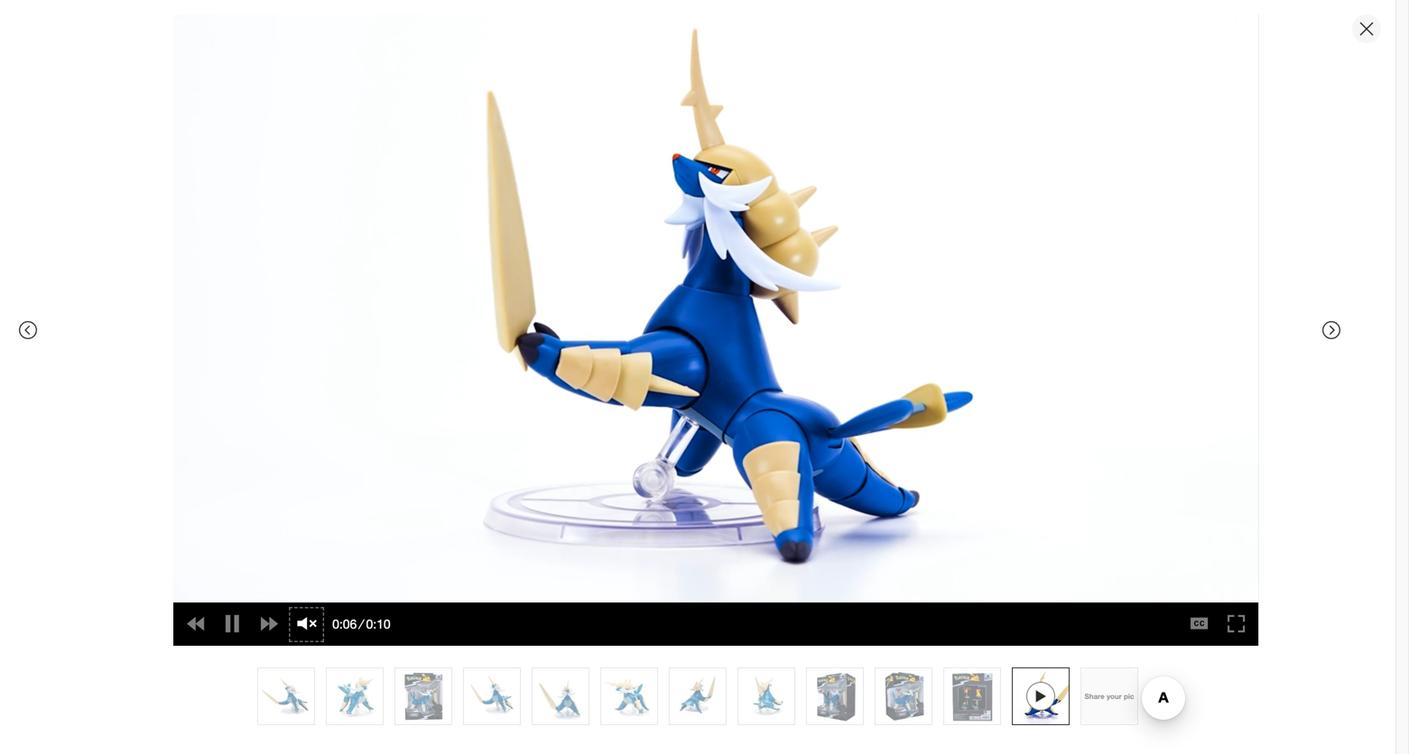 Task type: locate. For each thing, give the bounding box(es) containing it.
5%
[[793, 568, 815, 586]]

purchased
[[756, 240, 816, 255]]

not down pickup
[[731, 328, 749, 341]]

1 vertical spatial with
[[756, 647, 781, 663]]

1 vertical spatial for
[[806, 528, 823, 546]]

1 with from the top
[[756, 589, 781, 605]]

0 horizontal spatial pok&#233;mon select trainer series samurott action figure (target exclusive), 3 of 13 image
[[80, 313, 371, 604]]

pok&#233;mon select trainer series samurott action figure (target exclusive), 8 of 13 image
[[739, 669, 794, 725]]

off
[[838, 222, 851, 235]]

pickup not available
[[731, 307, 794, 341]]

for inside available near you ready within 2 hours for pickup inside the store
[[859, 420, 876, 438]]

action
[[1124, 112, 1188, 137]]

1 horizontal spatial for
[[859, 420, 876, 438]]

pok&#233;mon select trainer series samurott action figure (target exclusive), 10 of 13 image
[[876, 669, 932, 725]]

0 vertical spatial with
[[756, 589, 781, 605]]

eligible for registries
[[756, 528, 887, 546]]

in-
[[906, 472, 924, 490]]

available
[[720, 400, 781, 417]]

not
[[731, 328, 749, 341], [720, 372, 743, 389]]

with left "affirm"
[[756, 647, 781, 663]]

select
[[818, 112, 879, 137]]

all
[[753, 91, 765, 107]]

day
[[860, 568, 885, 586]]

on
[[821, 647, 835, 663]]

san jose oakridge button
[[794, 370, 917, 391]]

every
[[819, 568, 856, 586]]

san
[[794, 372, 820, 389]]

0 vertical spatial not
[[731, 328, 749, 341]]

orders
[[839, 647, 875, 663]]

0:06 ∕ 0:10 dialog
[[0, 0, 1409, 755]]

$19.99
[[792, 200, 824, 214]]

within
[[765, 420, 803, 438]]

0 vertical spatial pok&#233;mon select trainer series samurott action figure (target exclusive), 3 of 13 image
[[80, 313, 371, 604]]

available
[[752, 328, 794, 341]]

you
[[820, 400, 845, 417]]

1 vertical spatial not
[[720, 372, 743, 389]]

stores
[[966, 472, 1009, 490]]

pok&#233;mon select trainer series samurott action figure (target exclusive), 4 of 13 image
[[386, 313, 676, 604], [464, 669, 520, 725]]

1 vertical spatial pok&#233;mon select trainer series samurott action figure (target exclusive), 3 of 13 image
[[395, 669, 451, 725]]

pok&#233;mon select trainer series samurott action figure (target exclusive), 1 of 13 image
[[80, 0, 676, 28], [258, 669, 314, 725]]

pok&#233;mon select trainer series samurott action figure (target exclusive), 6 of 13 image
[[386, 618, 676, 755], [601, 669, 657, 725]]

inside
[[928, 420, 966, 438]]

0 vertical spatial for
[[859, 420, 876, 438]]

pok&#233;mon select trainer series samurott action figure (target exclusive), 5 of 13 image
[[80, 618, 371, 755], [533, 669, 589, 725]]

1 horizontal spatial pok&#233;mon select trainer series samurott action figure (target exclusive), 5 of 13 image
[[533, 669, 589, 725]]

∕
[[360, 617, 363, 633]]

pok&#233;mon select trainer series samurott action figure (target exclusive), 3 of 13 image
[[80, 313, 371, 604], [395, 669, 451, 725]]

%
[[825, 222, 835, 235]]

jose
[[824, 372, 854, 389]]

eligible
[[756, 528, 802, 546]]

1 vertical spatial pok&#233;mon select trainer series samurott action figure (target exclusive), 4 of 13 image
[[464, 669, 520, 725]]

hours
[[819, 420, 855, 438]]

show
[[864, 472, 902, 490]]

affirm
[[784, 647, 818, 663]]

0 horizontal spatial for
[[806, 528, 823, 546]]

oakridge
[[858, 372, 917, 389]]

with inside save 5% every day with redcard
[[756, 589, 781, 605]]

exclusive)
[[793, 138, 892, 163]]

for right hours
[[859, 420, 876, 438]]

for right eligible
[[806, 528, 823, 546]]

with affirm on orders over $100
[[756, 647, 934, 663]]

stock
[[924, 472, 962, 490]]

for
[[859, 420, 876, 438], [806, 528, 823, 546]]

not sold at san jose oakridge
[[720, 372, 917, 389]]

save
[[756, 568, 789, 586]]

not left sold
[[720, 372, 743, 389]]

near
[[785, 400, 816, 417]]

sold
[[747, 372, 774, 389]]

(
[[810, 222, 813, 235]]

(target
[[720, 138, 788, 163]]

show in-stock stores
[[864, 472, 1009, 490]]

with down save at the bottom right of the page
[[756, 589, 781, 605]]

2
[[807, 420, 815, 438]]

pok&#233;mon select trainer series samurott action figure (target exclusive), 7 of 13 image
[[670, 669, 726, 725]]

save
[[749, 222, 771, 235]]

1 vertical spatial pok&#233;mon select trainer series samurott action figure (target exclusive), 1 of 13 image
[[258, 669, 314, 725]]

figure
[[1194, 112, 1256, 137]]

share your pic
[[1085, 692, 1134, 701]]

27
[[804, 168, 818, 184]]

with
[[756, 589, 781, 605], [756, 647, 781, 663]]



Task type: describe. For each thing, give the bounding box(es) containing it.
trainer
[[885, 112, 953, 137]]

0 horizontal spatial pok&#233;mon select trainer series samurott action figure (target exclusive), 5 of 13 image
[[80, 618, 371, 755]]

store
[[994, 420, 1027, 438]]

pok&#233;mon select trainer series samurott action figure (target exclusive), 2 of 13 image
[[327, 669, 383, 725]]

pickup
[[731, 307, 778, 325]]

pok&#233;mon select trainer series samurott action figure (target exclusive), 2 of 13, play video image
[[80, 43, 676, 299]]

0 vertical spatial pok&#233;mon select trainer series samurott action figure (target exclusive), 1 of 13 image
[[80, 0, 676, 28]]

27 link
[[720, 167, 837, 188]]

pokémon
[[720, 112, 812, 137]]

$9.99
[[720, 191, 770, 216]]

over
[[879, 647, 903, 663]]

ready
[[720, 420, 761, 438]]

0:10
[[366, 617, 391, 633]]

online
[[820, 240, 853, 255]]

pok&#233;mon select trainer series samurott action figure (target exclusive), 9 of 13 image
[[807, 669, 863, 725]]

when
[[720, 240, 752, 255]]

at
[[778, 372, 790, 389]]

not inside "pickup not available"
[[731, 328, 749, 341]]

1 horizontal spatial pok&#233;mon select trainer series samurott action figure (target exclusive), 3 of 13 image
[[395, 669, 451, 725]]

$9.99 reg $19.99 sale save $ 10.00 ( 50 % off when purchased online
[[720, 191, 853, 255]]

0 vertical spatial pok&#233;mon select trainer series samurott action figure (target exclusive), 4 of 13 image
[[386, 313, 676, 604]]

the
[[970, 420, 990, 438]]

shop all link
[[720, 91, 822, 107]]

$
[[774, 222, 780, 235]]

pic
[[1124, 692, 1134, 701]]

What can we help you find? suggestions appear below search field
[[652, 16, 1101, 56]]

pickup
[[880, 420, 924, 438]]

shop all pokémon select trainer series samurott action figure (target exclusive)
[[720, 91, 1256, 163]]

series
[[958, 112, 1021, 137]]

share
[[1085, 692, 1105, 701]]

sale
[[720, 220, 745, 236]]

10.00
[[780, 222, 807, 235]]

available near you ready within 2 hours for pickup inside the store
[[720, 400, 1027, 438]]

redcard
[[784, 589, 835, 605]]

shop
[[720, 91, 750, 107]]

registries
[[827, 528, 887, 546]]

0:06
[[332, 617, 357, 633]]

reg
[[773, 200, 789, 214]]

save 5% every day with redcard
[[756, 568, 885, 605]]

$100
[[907, 647, 934, 663]]

0:06 ∕ 0:10
[[332, 617, 391, 633]]

your
[[1107, 692, 1122, 701]]

play pok&#233;mon select trainer series samurott action figure (target exclusive), 12 of 13, play video image
[[1013, 669, 1069, 725]]

2 with from the top
[[756, 647, 781, 663]]

samurott
[[1026, 112, 1118, 137]]

50
[[813, 222, 825, 235]]

show in-stock stores button
[[720, 461, 1153, 501]]

share your pic button
[[1081, 668, 1138, 726]]

pok&#233;mon select trainer series samurott action figure (target exclusive), 11 of 13 image
[[944, 669, 1000, 725]]



Task type: vqa. For each thing, say whether or not it's contained in the screenshot.
score
no



